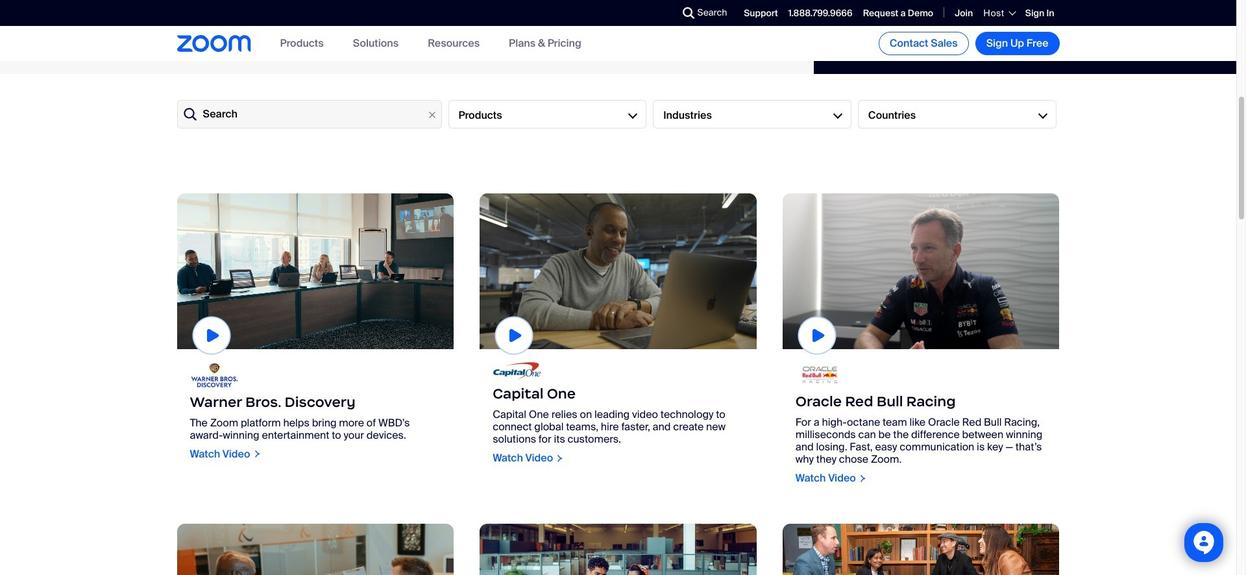 Task type: vqa. For each thing, say whether or not it's contained in the screenshot.
Please
no



Task type: locate. For each thing, give the bounding box(es) containing it.
red bull image
[[796, 362, 845, 388]]

capitalone image
[[493, 362, 542, 380]]

oracle red bull racing image
[[783, 194, 1060, 349]]

zoom logo image
[[177, 35, 251, 52]]

search image
[[683, 7, 695, 19]]

None search field
[[636, 3, 686, 23]]

capital one user image
[[480, 194, 757, 349]]

search image
[[683, 7, 695, 19]]

None text field
[[177, 100, 442, 129]]

warner bros. discovery image
[[177, 194, 454, 349], [190, 362, 239, 388]]



Task type: describe. For each thing, give the bounding box(es) containing it.
0 vertical spatial warner bros. discovery image
[[177, 194, 454, 349]]

clear search image
[[425, 108, 439, 122]]

1 vertical spatial warner bros. discovery image
[[190, 362, 239, 388]]



